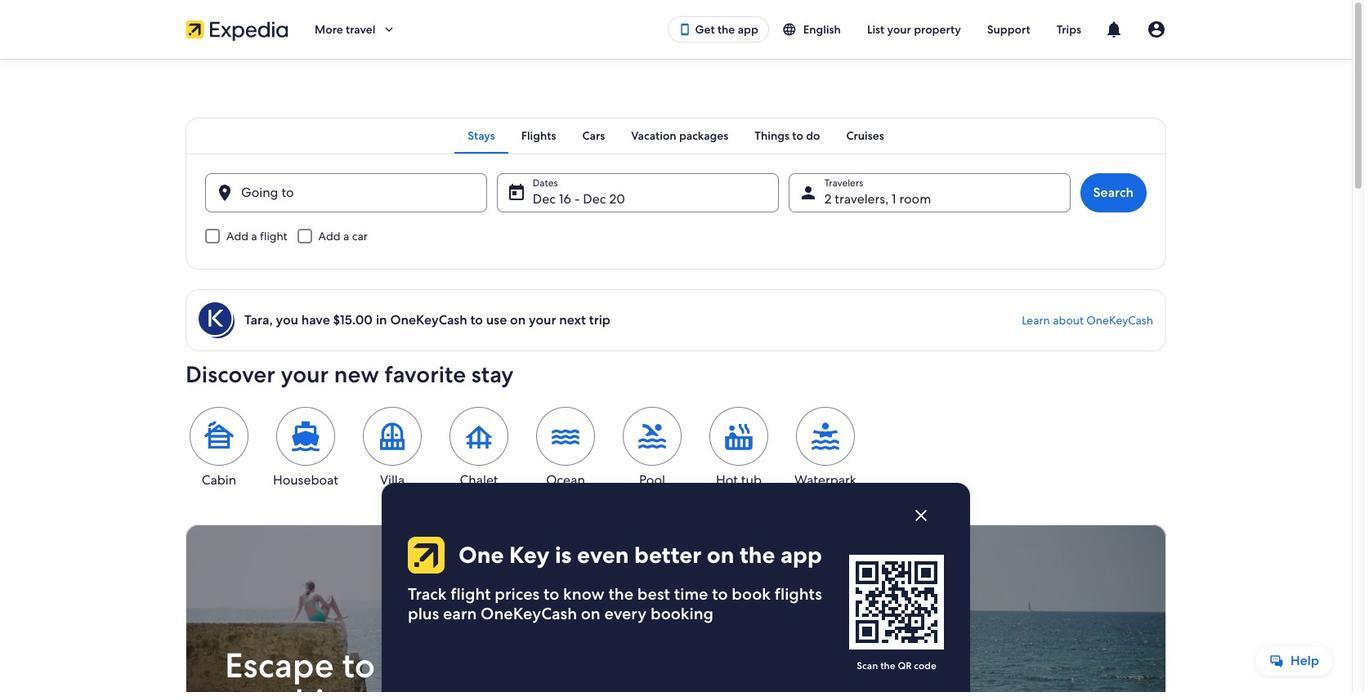 Task type: vqa. For each thing, say whether or not it's contained in the screenshot.
PLUS
yes



Task type: locate. For each thing, give the bounding box(es) containing it.
onekeycash right about
[[1087, 313, 1154, 328]]

escape
[[225, 644, 334, 689]]

1 a from the left
[[251, 229, 257, 244]]

your left next
[[529, 312, 557, 329]]

a
[[251, 229, 257, 244], [343, 229, 349, 244]]

1 horizontal spatial add
[[319, 229, 341, 244]]

the
[[718, 22, 735, 37], [740, 541, 776, 570], [609, 584, 634, 605], [384, 644, 436, 689], [881, 660, 896, 673]]

add a car
[[319, 229, 368, 244]]

packages
[[680, 128, 729, 143]]

1
[[892, 191, 897, 208]]

cars link
[[570, 118, 618, 154]]

flight left add a car
[[260, 229, 288, 244]]

book
[[732, 584, 771, 605]]

cabin
[[202, 472, 236, 489]]

waterpark
[[795, 472, 857, 489]]

waterpark button
[[792, 407, 859, 489]]

2 travelers, 1 room button
[[789, 173, 1071, 213]]

tab list
[[186, 118, 1167, 154]]

1 vertical spatial on
[[707, 541, 735, 570]]

to left use
[[471, 312, 483, 329]]

1 horizontal spatial a
[[343, 229, 349, 244]]

onekeycash right in
[[390, 312, 468, 329]]

0 horizontal spatial dec
[[533, 191, 556, 208]]

your right the list
[[888, 22, 912, 37]]

1 add from the left
[[227, 229, 249, 244]]

app left small image
[[738, 22, 759, 37]]

1 horizontal spatial your
[[529, 312, 557, 329]]

chalet
[[460, 472, 498, 489]]

ocean
[[546, 472, 585, 489]]

0 horizontal spatial on
[[510, 312, 526, 329]]

track
[[408, 584, 447, 605]]

trips
[[1057, 22, 1082, 37]]

list your property link
[[854, 15, 975, 44]]

1 horizontal spatial onekeycash
[[481, 603, 577, 625]]

room
[[900, 191, 932, 208]]

tub
[[742, 472, 762, 489]]

your
[[888, 22, 912, 37], [529, 312, 557, 329], [281, 360, 329, 389]]

2 travelers, 1 room
[[825, 191, 932, 208]]

on right use
[[510, 312, 526, 329]]

new
[[334, 360, 379, 389]]

2 horizontal spatial onekeycash
[[1087, 313, 1154, 328]]

scan
[[857, 660, 879, 673]]

do
[[806, 128, 821, 143]]

2 vertical spatial your
[[281, 360, 329, 389]]

you
[[276, 312, 298, 329]]

things
[[755, 128, 790, 143]]

qr code image
[[850, 555, 945, 650]]

2 add from the left
[[319, 229, 341, 244]]

expedia logo image
[[405, 537, 445, 574]]

tara,
[[245, 312, 273, 329]]

to left do
[[793, 128, 804, 143]]

houseboat button
[[272, 407, 339, 489]]

1 vertical spatial flight
[[451, 584, 491, 605]]

english button
[[769, 15, 854, 44]]

tab list containing stays
[[186, 118, 1167, 154]]

close image
[[912, 506, 931, 526]]

dec right - at the top of page
[[583, 191, 606, 208]]

0 vertical spatial your
[[888, 22, 912, 37]]

to
[[793, 128, 804, 143], [471, 312, 483, 329], [544, 584, 560, 605], [712, 584, 728, 605], [342, 644, 375, 689]]

app
[[738, 22, 759, 37], [781, 541, 822, 570]]

your left new
[[281, 360, 329, 389]]

on
[[510, 312, 526, 329], [707, 541, 735, 570], [581, 603, 601, 625]]

the left best
[[609, 584, 634, 605]]

add
[[227, 229, 249, 244], [319, 229, 341, 244]]

1 horizontal spatial flight
[[451, 584, 491, 605]]

0 horizontal spatial app
[[738, 22, 759, 37]]

2 dec from the left
[[583, 191, 606, 208]]

vacation packages link
[[618, 118, 742, 154]]

villa button
[[359, 407, 426, 489]]

track flight prices to know the best time to book flights plus earn onekeycash on every booking
[[408, 584, 823, 625]]

1 horizontal spatial dec
[[583, 191, 606, 208]]

0 horizontal spatial flight
[[260, 229, 288, 244]]

to right escape
[[342, 644, 375, 689]]

villa
[[380, 472, 405, 489]]

tab list inside escape to the sunshine main content
[[186, 118, 1167, 154]]

app inside escape to the sunshine main content
[[781, 541, 822, 570]]

more
[[315, 22, 343, 37]]

flight down one
[[451, 584, 491, 605]]

to inside tab list
[[793, 128, 804, 143]]

next
[[560, 312, 586, 329]]

trip
[[589, 312, 611, 329]]

hot tub
[[716, 472, 762, 489]]

escape to the sunshine main content
[[0, 59, 1353, 693]]

one
[[459, 541, 504, 570]]

0 horizontal spatial a
[[251, 229, 257, 244]]

2 a from the left
[[343, 229, 349, 244]]

search button
[[1081, 173, 1147, 213]]

chalet button
[[446, 407, 513, 489]]

tara, you have $15.00 in onekeycash to use on your next trip
[[245, 312, 611, 329]]

the down "plus"
[[384, 644, 436, 689]]

pool button
[[619, 407, 686, 489]]

the inside escape to the sunshine
[[384, 644, 436, 689]]

use
[[486, 312, 507, 329]]

discover
[[186, 360, 275, 389]]

1 horizontal spatial app
[[781, 541, 822, 570]]

get
[[695, 22, 715, 37]]

dec left 16
[[533, 191, 556, 208]]

flights
[[522, 128, 557, 143]]

0 vertical spatial flight
[[260, 229, 288, 244]]

0 horizontal spatial add
[[227, 229, 249, 244]]

app up flights
[[781, 541, 822, 570]]

onekeycash down key
[[481, 603, 577, 625]]

tara image
[[1147, 20, 1167, 39]]

list
[[868, 22, 885, 37]]

flights link
[[508, 118, 570, 154]]

on left every
[[581, 603, 601, 625]]

1 dec from the left
[[533, 191, 556, 208]]

1 horizontal spatial on
[[581, 603, 601, 625]]

the up book
[[740, 541, 776, 570]]

2 vertical spatial on
[[581, 603, 601, 625]]

onekeycash
[[390, 312, 468, 329], [1087, 313, 1154, 328], [481, 603, 577, 625]]

flight
[[260, 229, 288, 244], [451, 584, 491, 605]]

the inside track flight prices to know the best time to book flights plus earn onekeycash on every booking
[[609, 584, 634, 605]]

dec
[[533, 191, 556, 208], [583, 191, 606, 208]]

stays
[[468, 128, 495, 143]]

hot tub button
[[706, 407, 773, 489]]

flight inside track flight prices to know the best time to book flights plus earn onekeycash on every booking
[[451, 584, 491, 605]]

view
[[552, 488, 580, 505]]

a for car
[[343, 229, 349, 244]]

0 horizontal spatial your
[[281, 360, 329, 389]]

2 horizontal spatial your
[[888, 22, 912, 37]]

travel sale activities deals image
[[186, 525, 1167, 693]]

1 vertical spatial your
[[529, 312, 557, 329]]

1 vertical spatial app
[[781, 541, 822, 570]]

flights
[[775, 584, 823, 605]]

on up time
[[707, 541, 735, 570]]

expedia logo image
[[186, 18, 289, 41]]



Task type: describe. For each thing, give the bounding box(es) containing it.
download button title image
[[679, 23, 692, 36]]

favorite
[[385, 360, 466, 389]]

property
[[914, 22, 962, 37]]

0 vertical spatial app
[[738, 22, 759, 37]]

things to do
[[755, 128, 821, 143]]

code
[[915, 660, 937, 673]]

in
[[376, 312, 387, 329]]

the right get
[[718, 22, 735, 37]]

your for discover your new favorite stay
[[281, 360, 329, 389]]

key
[[509, 541, 550, 570]]

plus
[[408, 603, 439, 625]]

support
[[988, 22, 1031, 37]]

20
[[610, 191, 625, 208]]

qr
[[898, 660, 912, 673]]

houseboat
[[273, 472, 339, 489]]

car
[[352, 229, 368, 244]]

know
[[563, 584, 605, 605]]

get the app
[[695, 22, 759, 37]]

have
[[302, 312, 330, 329]]

english
[[804, 22, 841, 37]]

stays link
[[455, 118, 508, 154]]

dec 16 - dec 20
[[533, 191, 625, 208]]

more travel button
[[302, 10, 410, 49]]

get the app link
[[668, 16, 769, 43]]

stay
[[472, 360, 514, 389]]

booking
[[651, 603, 714, 625]]

your for list your property
[[888, 22, 912, 37]]

one key is even better on the app
[[459, 541, 822, 570]]

trips link
[[1044, 15, 1095, 44]]

learn about onekeycash
[[1022, 313, 1154, 328]]

prices
[[495, 584, 540, 605]]

a for flight
[[251, 229, 257, 244]]

discover your new favorite stay
[[186, 360, 514, 389]]

support link
[[975, 15, 1044, 44]]

cruises link
[[834, 118, 898, 154]]

0 vertical spatial on
[[510, 312, 526, 329]]

cruises
[[847, 128, 885, 143]]

16
[[559, 191, 571, 208]]

add for add a car
[[319, 229, 341, 244]]

every
[[605, 603, 647, 625]]

better
[[635, 541, 702, 570]]

scan the qr code
[[857, 660, 937, 673]]

time
[[674, 584, 709, 605]]

ocean view
[[546, 472, 585, 505]]

learn about onekeycash link
[[1022, 313, 1154, 328]]

pool
[[640, 472, 666, 489]]

one key blue tier image
[[199, 303, 235, 339]]

2 horizontal spatial on
[[707, 541, 735, 570]]

travelers,
[[835, 191, 889, 208]]

onekeycash inside track flight prices to know the best time to book flights plus earn onekeycash on every booking
[[481, 603, 577, 625]]

add a flight
[[227, 229, 288, 244]]

to right time
[[712, 584, 728, 605]]

add for add a flight
[[227, 229, 249, 244]]

cars
[[583, 128, 605, 143]]

escape to the sunshine
[[225, 644, 436, 693]]

notifications for menu image
[[1105, 20, 1124, 39]]

on inside track flight prices to know the best time to book flights plus earn onekeycash on every booking
[[581, 603, 601, 625]]

dec 16 - dec 20 button
[[497, 173, 779, 213]]

learn
[[1022, 313, 1051, 328]]

travel
[[346, 22, 376, 37]]

small image
[[782, 22, 797, 37]]

about
[[1053, 313, 1084, 328]]

is
[[555, 541, 572, 570]]

sunshine
[[225, 680, 364, 693]]

2
[[825, 191, 832, 208]]

hot
[[716, 472, 738, 489]]

cabin button
[[186, 407, 253, 489]]

-
[[575, 191, 580, 208]]

vacation packages
[[631, 128, 729, 143]]

to left know
[[544, 584, 560, 605]]

trailing image
[[382, 22, 397, 37]]

list your property
[[868, 22, 962, 37]]

search
[[1094, 184, 1134, 201]]

the left qr
[[881, 660, 896, 673]]

0 horizontal spatial onekeycash
[[390, 312, 468, 329]]

to inside escape to the sunshine
[[342, 644, 375, 689]]

best
[[638, 584, 671, 605]]

even
[[577, 541, 629, 570]]

$15.00
[[333, 312, 373, 329]]

earn
[[443, 603, 477, 625]]

more travel
[[315, 22, 376, 37]]



